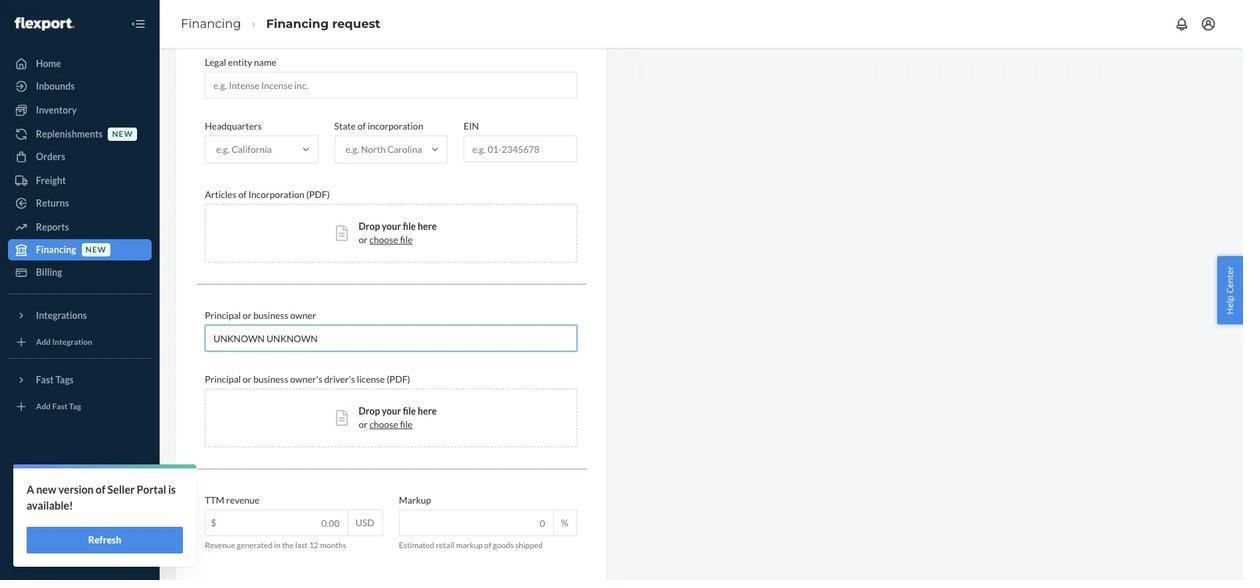 Task type: locate. For each thing, give the bounding box(es) containing it.
0 vertical spatial new
[[112, 129, 133, 139]]

drop for principal or business owner's driver's license (pdf)
[[359, 406, 380, 417]]

portal
[[137, 484, 166, 496]]

tag
[[69, 402, 81, 412]]

1 vertical spatial drop
[[359, 406, 380, 417]]

of left seller
[[96, 484, 105, 496]]

your down "license" on the bottom left of the page
[[382, 406, 401, 417]]

principal or business owner
[[205, 310, 316, 321]]

new right a on the left
[[36, 484, 56, 496]]

inventory link
[[8, 100, 152, 121]]

financing for financing "link"
[[181, 16, 241, 31]]

drop right file alt image
[[359, 221, 380, 232]]

0 horizontal spatial financing
[[36, 244, 76, 256]]

ttm revenue
[[205, 495, 260, 506]]

0 horizontal spatial new
[[36, 484, 56, 496]]

0 vertical spatial center
[[1225, 266, 1237, 294]]

of right state
[[358, 120, 366, 132]]

give feedback
[[36, 548, 97, 560]]

version
[[58, 484, 94, 496]]

drop for articles of incorporation (pdf)
[[359, 221, 380, 232]]

e.g. left north
[[346, 144, 359, 155]]

a new version of seller portal is available!
[[27, 484, 176, 512]]

your for articles of incorporation (pdf)
[[382, 221, 401, 232]]

your right file alt image
[[382, 221, 401, 232]]

1 vertical spatial drop your file here or choose file
[[359, 406, 437, 431]]

breadcrumbs navigation
[[170, 4, 391, 43]]

2 add from the top
[[36, 402, 51, 412]]

1 e.g. from the left
[[216, 144, 230, 155]]

0 horizontal spatial (pdf)
[[306, 189, 330, 200]]

business for owner's
[[253, 374, 288, 385]]

2 your from the top
[[382, 406, 401, 417]]

business left the owner's at the left bottom
[[253, 374, 288, 385]]

add fast tag link
[[8, 397, 152, 418]]

choose right file alt icon on the left bottom of page
[[370, 419, 398, 431]]

1 vertical spatial fast
[[52, 402, 67, 412]]

fast left tags
[[36, 375, 54, 386]]

e.g. down headquarters
[[216, 144, 230, 155]]

state
[[334, 120, 356, 132]]

0 vertical spatial (pdf)
[[306, 189, 330, 200]]

0 horizontal spatial help
[[36, 526, 56, 537]]

0 vertical spatial here
[[418, 221, 437, 232]]

here for principal or business owner's driver's license (pdf)
[[418, 406, 437, 417]]

financing for financing request
[[266, 16, 329, 31]]

available!
[[27, 500, 73, 512]]

1 your from the top
[[382, 221, 401, 232]]

flexport logo image
[[15, 17, 74, 30]]

reports link
[[8, 217, 152, 238]]

your
[[382, 221, 401, 232], [382, 406, 401, 417]]

0 vertical spatial drop your file here or choose file
[[359, 221, 437, 246]]

principal for principal or business owner's driver's license (pdf)
[[205, 374, 241, 385]]

1 horizontal spatial center
[[1225, 266, 1237, 294]]

financing request
[[266, 16, 381, 31]]

2 here from the top
[[418, 406, 437, 417]]

north
[[361, 144, 386, 155]]

1 horizontal spatial help
[[1225, 296, 1237, 315]]

Owner's full name field
[[205, 325, 577, 352]]

new inside a new version of seller portal is available!
[[36, 484, 56, 496]]

e.g. california
[[216, 144, 272, 155]]

choose right file alt image
[[370, 234, 398, 246]]

2 business from the top
[[253, 374, 288, 385]]

1 vertical spatial business
[[253, 374, 288, 385]]

1 vertical spatial help center
[[36, 526, 86, 537]]

last
[[295, 541, 308, 551]]

0 vertical spatial principal
[[205, 310, 241, 321]]

add down the fast tags
[[36, 402, 51, 412]]

2 horizontal spatial new
[[112, 129, 133, 139]]

0 vertical spatial business
[[253, 310, 288, 321]]

(pdf) right incorporation
[[306, 189, 330, 200]]

retail
[[436, 541, 455, 551]]

0 vertical spatial fast
[[36, 375, 54, 386]]

1 vertical spatial help
[[36, 526, 56, 537]]

the
[[282, 541, 294, 551]]

0 vertical spatial help
[[1225, 296, 1237, 315]]

1 principal from the top
[[205, 310, 241, 321]]

1 horizontal spatial help center
[[1225, 266, 1237, 315]]

0 horizontal spatial e.g.
[[216, 144, 230, 155]]

1 vertical spatial choose
[[370, 419, 398, 431]]

months
[[320, 541, 346, 551]]

2 e.g. from the left
[[346, 144, 359, 155]]

of right the articles
[[238, 189, 247, 200]]

help inside button
[[1225, 296, 1237, 315]]

1 vertical spatial your
[[382, 406, 401, 417]]

drop your file here or choose file right file alt image
[[359, 221, 437, 246]]

0 vertical spatial add
[[36, 338, 51, 348]]

drop your file here or choose file
[[359, 221, 437, 246], [359, 406, 437, 431]]

replenishments
[[36, 128, 103, 140]]

1 horizontal spatial new
[[86, 245, 107, 255]]

financing up legal
[[181, 16, 241, 31]]

inbounds
[[36, 81, 75, 92]]

1 vertical spatial principal
[[205, 374, 241, 385]]

1 vertical spatial add
[[36, 402, 51, 412]]

1 vertical spatial here
[[418, 406, 437, 417]]

or left the owner's at the left bottom
[[243, 374, 252, 385]]

fast
[[36, 375, 54, 386], [52, 402, 67, 412]]

carolina
[[388, 144, 422, 155]]

0 vertical spatial drop
[[359, 221, 380, 232]]

choose for articles of incorporation (pdf)
[[370, 234, 398, 246]]

choose
[[370, 234, 398, 246], [370, 419, 398, 431]]

0 vertical spatial help center
[[1225, 266, 1237, 315]]

home link
[[8, 53, 152, 75]]

1 vertical spatial new
[[86, 245, 107, 255]]

fast left tag at left bottom
[[52, 402, 67, 412]]

new down reports 'link'
[[86, 245, 107, 255]]

usd
[[356, 518, 374, 529]]

2 drop your file here or choose file from the top
[[359, 406, 437, 431]]

talk
[[36, 503, 53, 514]]

of inside a new version of seller portal is available!
[[96, 484, 105, 496]]

add integration
[[36, 338, 92, 348]]

1 drop your file here or choose file from the top
[[359, 221, 437, 246]]

2 horizontal spatial financing
[[266, 16, 329, 31]]

e.g. north carolina
[[346, 144, 422, 155]]

incorporation
[[248, 189, 305, 200]]

0 vertical spatial choose
[[370, 234, 398, 246]]

drop
[[359, 221, 380, 232], [359, 406, 380, 417]]

orders link
[[8, 146, 152, 168]]

new for financing
[[86, 245, 107, 255]]

(pdf) right "license" on the bottom left of the page
[[387, 374, 410, 385]]

open account menu image
[[1201, 16, 1217, 32]]

business
[[253, 310, 288, 321], [253, 374, 288, 385]]

settings link
[[8, 476, 152, 497]]

2 choose from the top
[[370, 419, 398, 431]]

drop your file here or choose file down "license" on the bottom left of the page
[[359, 406, 437, 431]]

1 choose from the top
[[370, 234, 398, 246]]

1 add from the top
[[36, 338, 51, 348]]

(pdf)
[[306, 189, 330, 200], [387, 374, 410, 385]]

2 principal from the top
[[205, 374, 241, 385]]

drop your file here or choose file for principal or business owner's driver's license (pdf)
[[359, 406, 437, 431]]

drop right file alt icon on the left bottom of page
[[359, 406, 380, 417]]

1 vertical spatial (pdf)
[[387, 374, 410, 385]]

help center link
[[8, 521, 152, 542]]

financing up name
[[266, 16, 329, 31]]

new
[[112, 129, 133, 139], [86, 245, 107, 255], [36, 484, 56, 496]]

orders
[[36, 151, 65, 162]]

1 drop from the top
[[359, 221, 380, 232]]

1 horizontal spatial (pdf)
[[387, 374, 410, 385]]

is
[[168, 484, 176, 496]]

1 vertical spatial center
[[58, 526, 86, 537]]

estimated
[[399, 541, 434, 551]]

2 vertical spatial new
[[36, 484, 56, 496]]

business for owner
[[253, 310, 288, 321]]

file alt image
[[336, 226, 348, 242]]

of
[[358, 120, 366, 132], [238, 189, 247, 200], [96, 484, 105, 496], [484, 541, 492, 551]]

new up orders link in the left top of the page
[[112, 129, 133, 139]]

revenue
[[205, 541, 235, 551]]

in
[[274, 541, 281, 551]]

2 drop from the top
[[359, 406, 380, 417]]

add for add integration
[[36, 338, 51, 348]]

12
[[309, 541, 319, 551]]

1 here from the top
[[418, 221, 437, 232]]

markup
[[456, 541, 483, 551]]

integrations button
[[8, 305, 152, 327]]

here
[[418, 221, 437, 232], [418, 406, 437, 417]]

financing down 'reports'
[[36, 244, 76, 256]]

1 business from the top
[[253, 310, 288, 321]]

or right file alt icon on the left bottom of page
[[359, 419, 368, 431]]

business left 'owner' on the left bottom of the page
[[253, 310, 288, 321]]

add
[[36, 338, 51, 348], [36, 402, 51, 412]]

1 horizontal spatial financing
[[181, 16, 241, 31]]

file
[[403, 221, 416, 232], [400, 234, 413, 246], [403, 406, 416, 417], [400, 419, 413, 431]]

help center
[[1225, 266, 1237, 315], [36, 526, 86, 537]]

e.g. for e.g. california
[[216, 144, 230, 155]]

0 horizontal spatial help center
[[36, 526, 86, 537]]

shipped
[[516, 541, 543, 551]]

new for replenishments
[[112, 129, 133, 139]]

0 vertical spatial your
[[382, 221, 401, 232]]

ttm
[[205, 495, 225, 506]]

1 horizontal spatial e.g.
[[346, 144, 359, 155]]

file alt image
[[336, 411, 348, 427]]

add left integration
[[36, 338, 51, 348]]

e.g.
[[216, 144, 230, 155], [346, 144, 359, 155]]

here for articles of incorporation (pdf)
[[418, 221, 437, 232]]

returns link
[[8, 193, 152, 214]]

open notifications image
[[1174, 16, 1190, 32]]



Task type: vqa. For each thing, say whether or not it's contained in the screenshot.
and
no



Task type: describe. For each thing, give the bounding box(es) containing it.
close navigation image
[[130, 16, 146, 32]]

principal or business owner's driver's license (pdf)
[[205, 374, 410, 385]]

e.g. for e.g. north carolina
[[346, 144, 359, 155]]

inventory
[[36, 104, 77, 116]]

$
[[211, 518, 216, 529]]

add fast tag
[[36, 402, 81, 412]]

name
[[254, 57, 277, 68]]

drop your file here or choose file for articles of incorporation (pdf)
[[359, 221, 437, 246]]

freight
[[36, 175, 66, 186]]

support
[[65, 503, 99, 514]]

fast tags
[[36, 375, 74, 386]]

or right file alt image
[[359, 234, 368, 246]]

fast inside add fast tag link
[[52, 402, 67, 412]]

of left goods
[[484, 541, 492, 551]]

headquarters
[[205, 120, 262, 132]]

legal
[[205, 57, 226, 68]]

feedback
[[57, 548, 97, 560]]

owner's
[[290, 374, 323, 385]]

seller
[[108, 484, 135, 496]]

fast tags button
[[8, 370, 152, 391]]

integration
[[52, 338, 92, 348]]

billing
[[36, 267, 62, 278]]

settings
[[36, 480, 70, 492]]

financing link
[[181, 16, 241, 31]]

license
[[357, 374, 385, 385]]

your for principal or business owner's driver's license (pdf)
[[382, 406, 401, 417]]

financing request link
[[266, 16, 381, 31]]

billing link
[[8, 262, 152, 283]]

freight link
[[8, 170, 152, 192]]

ein
[[464, 120, 479, 132]]

talk to support
[[36, 503, 99, 514]]

revenue
[[226, 495, 260, 506]]

articles of incorporation (pdf)
[[205, 189, 330, 200]]

choose for principal or business owner's driver's license (pdf)
[[370, 419, 398, 431]]

integrations
[[36, 310, 87, 321]]

revenue generated in the last 12 months
[[205, 541, 346, 551]]

state of incorporation
[[334, 120, 423, 132]]

markup
[[399, 495, 431, 506]]

inbounds link
[[8, 76, 152, 97]]

home
[[36, 58, 61, 69]]

or left 'owner' on the left bottom of the page
[[243, 310, 252, 321]]

generated
[[237, 541, 273, 551]]

california
[[232, 144, 272, 155]]

give feedback button
[[8, 544, 152, 565]]

e.g. Intense Incense inc. field
[[205, 72, 577, 99]]

talk to support button
[[8, 498, 152, 520]]

reports
[[36, 222, 69, 233]]

give
[[36, 548, 55, 560]]

a
[[27, 484, 34, 496]]

articles
[[205, 189, 237, 200]]

add integration link
[[8, 332, 152, 353]]

legal entity name
[[205, 57, 277, 68]]

add for add fast tag
[[36, 402, 51, 412]]

tags
[[56, 375, 74, 386]]

entity
[[228, 57, 252, 68]]

returns
[[36, 198, 69, 209]]

0.00 text field
[[206, 511, 348, 536]]

goods
[[493, 541, 514, 551]]

estimated retail markup of goods shipped
[[399, 541, 543, 551]]

help center button
[[1218, 256, 1244, 325]]

center inside button
[[1225, 266, 1237, 294]]

e.g. 01-2345678 text field
[[464, 136, 577, 162]]

0 text field
[[400, 511, 553, 536]]

principal for principal or business owner
[[205, 310, 241, 321]]

refresh
[[88, 535, 121, 546]]

driver's
[[324, 374, 355, 385]]

%
[[561, 518, 569, 529]]

help center inside button
[[1225, 266, 1237, 315]]

to
[[55, 503, 64, 514]]

refresh button
[[27, 528, 183, 554]]

owner
[[290, 310, 316, 321]]

request
[[332, 16, 381, 31]]

incorporation
[[368, 120, 423, 132]]

0 horizontal spatial center
[[58, 526, 86, 537]]

fast inside fast tags dropdown button
[[36, 375, 54, 386]]



